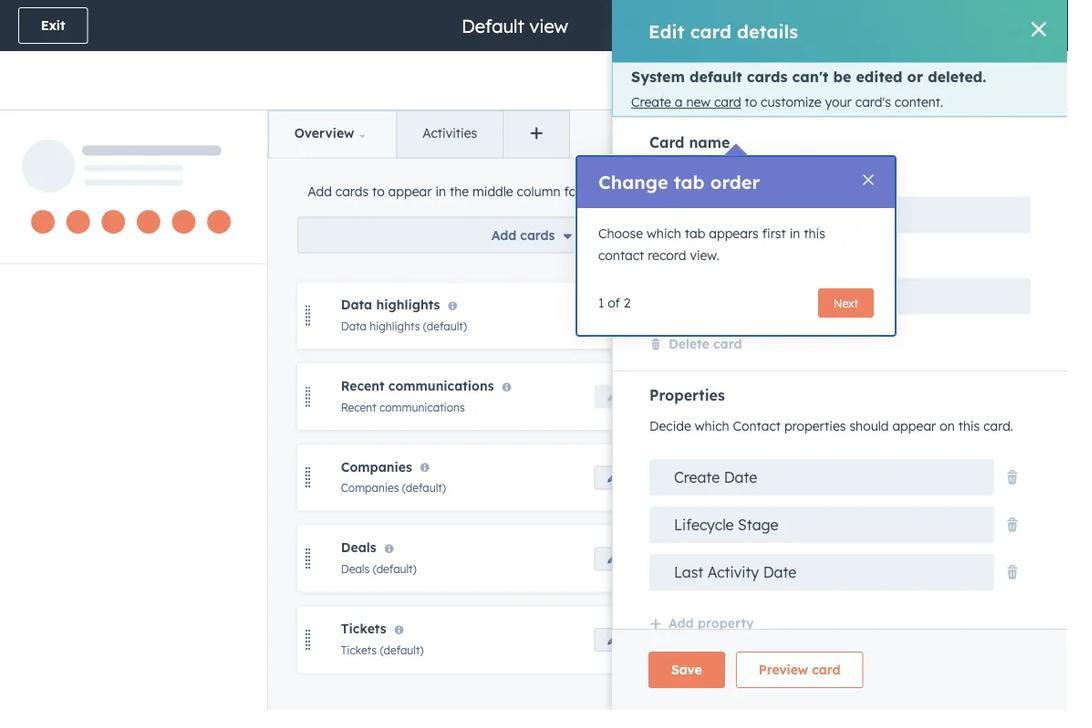 Task type: describe. For each thing, give the bounding box(es) containing it.
should
[[850, 418, 890, 434]]

preview card button
[[736, 652, 864, 688]]

(default) for companies
[[402, 481, 446, 495]]

card for preview
[[813, 662, 841, 678]]

1
[[599, 295, 605, 311]]

order
[[711, 171, 761, 194]]

remove button for tickets
[[666, 628, 731, 652]]

lifecycle stage button
[[650, 507, 995, 543]]

system default cards can't be edited or deleted. create a new card to customize your card's content.
[[632, 68, 987, 110]]

internal name
[[650, 255, 741, 271]]

manage tabs
[[689, 125, 772, 141]]

edit button for communications
[[595, 385, 655, 409]]

deleted.
[[929, 68, 987, 86]]

1 vertical spatial communications
[[380, 400, 465, 414]]

next
[[834, 296, 859, 310]]

edit for edit button for communications
[[623, 390, 643, 404]]

remove button for companies
[[666, 466, 731, 490]]

add cards to appear in the middle column for the overview tab in this view.
[[308, 183, 761, 199]]

details
[[738, 20, 799, 42]]

tabs
[[744, 125, 772, 141]]

or
[[908, 68, 924, 86]]

Name editor field
[[460, 13, 574, 38]]

create inside system default cards can't be edited or deleted. create a new card to customize your card's content.
[[632, 94, 672, 110]]

add cards
[[492, 227, 555, 243]]

next button
[[819, 288, 875, 318]]

add for add property
[[669, 615, 694, 631]]

2 horizontal spatial this
[[959, 418, 981, 434]]

deals (default)
[[341, 562, 417, 576]]

manage
[[689, 125, 740, 141]]

tab inside choose which tab appears first in this contact record view.
[[685, 225, 706, 241]]

customize
[[761, 94, 822, 110]]

card.
[[984, 418, 1014, 434]]

this inside choose which tab appears first in this contact record view.
[[805, 225, 826, 241]]

save inside button
[[942, 17, 973, 33]]

remove button for data highlights
[[666, 304, 731, 328]]

column
[[517, 183, 561, 199]]

remove for companies
[[678, 471, 720, 485]]

Internal name text field
[[650, 278, 1032, 315]]

default
[[690, 68, 743, 86]]

delete card button
[[650, 334, 743, 356]]

be
[[834, 68, 852, 86]]

system
[[632, 68, 685, 86]]

card for delete
[[714, 336, 743, 352]]

remove button for deals
[[666, 547, 731, 571]]

add cards button
[[297, 217, 772, 253]]

edit for card
[[649, 20, 685, 42]]

decide which contact properties should appear on this card.
[[650, 418, 1014, 434]]

edit button for highlights
[[595, 304, 655, 328]]

exit
[[1004, 17, 1028, 33]]

property
[[698, 615, 754, 631]]

deals for deals (default)
[[341, 562, 370, 576]]

save and exit button
[[919, 7, 1051, 44]]

data for data highlights (default)
[[341, 319, 367, 333]]

which for choose
[[647, 225, 682, 241]]

card inside system default cards can't be edited or deleted. create a new card to customize your card's content.
[[715, 94, 742, 110]]

title
[[684, 174, 708, 190]]

appears
[[710, 225, 759, 241]]

in inside choose which tab appears first in this contact record view.
[[790, 225, 801, 241]]

last activity date
[[675, 563, 797, 582]]

choose
[[599, 225, 644, 241]]

edit card details
[[649, 20, 799, 42]]

of
[[608, 295, 621, 311]]

and
[[976, 17, 1001, 33]]

edit for highlights edit button
[[623, 309, 643, 323]]

1 horizontal spatial appear
[[893, 418, 937, 434]]

data for data highlights
[[341, 297, 373, 312]]

activities button
[[396, 111, 503, 157]]

on
[[940, 418, 956, 434]]

data highlights
[[341, 297, 440, 312]]

remove for data highlights
[[678, 309, 720, 323]]

1 recent from the top
[[341, 378, 385, 394]]

1 of 2
[[599, 295, 631, 311]]

exit button
[[18, 7, 88, 44]]

cards inside system default cards can't be edited or deleted. create a new card to customize your card's content.
[[747, 68, 788, 86]]

2 recent from the top
[[341, 400, 377, 414]]

1 recent communications from the top
[[341, 378, 494, 394]]

last activity date button
[[650, 554, 995, 591]]

properties
[[785, 418, 847, 434]]

which for decide
[[695, 418, 730, 434]]

manage tabs button
[[673, 110, 801, 156]]

name for internal name
[[705, 255, 741, 271]]

add property
[[669, 615, 754, 631]]

0 vertical spatial close image
[[1032, 22, 1047, 37]]

edited
[[857, 68, 903, 86]]

create date
[[675, 468, 758, 487]]

preview card
[[759, 662, 841, 678]]

create date button
[[650, 459, 995, 496]]

card title
[[650, 174, 708, 190]]

activities
[[423, 125, 478, 141]]

internal
[[650, 255, 701, 271]]

companies for companies (default)
[[341, 481, 399, 495]]

name for card name
[[690, 133, 731, 152]]

add property button
[[650, 613, 754, 636]]

change tab order
[[599, 171, 761, 194]]

tickets for tickets
[[341, 621, 387, 637]]



Task type: locate. For each thing, give the bounding box(es) containing it.
1 vertical spatial this
[[805, 225, 826, 241]]

properties
[[650, 386, 726, 405]]

add down middle on the left top of the page
[[492, 227, 517, 243]]

remove for recent communications
[[678, 390, 720, 404]]

1 vertical spatial which
[[695, 418, 730, 434]]

3 remove button from the top
[[666, 466, 731, 490]]

contact
[[734, 418, 781, 434]]

remove up delete card
[[678, 309, 720, 323]]

data down data highlights on the top of page
[[341, 319, 367, 333]]

remove for deals
[[678, 552, 720, 566]]

cards inside the add cards popup button
[[521, 227, 555, 243]]

card for card title
[[650, 174, 680, 190]]

save button
[[832, 7, 908, 44], [649, 652, 726, 688]]

1 horizontal spatial save
[[854, 17, 885, 33]]

companies up companies (default)
[[341, 459, 412, 475]]

communications
[[389, 378, 494, 394], [380, 400, 465, 414]]

save button for preview
[[649, 652, 726, 688]]

2 recent communications from the top
[[341, 400, 465, 414]]

card for card name
[[650, 133, 685, 152]]

2 tickets from the top
[[341, 643, 377, 657]]

remove button for recent communications
[[666, 385, 731, 409]]

0 horizontal spatial view.
[[690, 247, 720, 263]]

record
[[648, 247, 687, 263]]

1 vertical spatial tickets
[[341, 643, 377, 657]]

1 vertical spatial overview
[[608, 183, 664, 199]]

add for add cards
[[492, 227, 517, 243]]

1 remove button from the top
[[666, 304, 731, 328]]

this right on
[[959, 418, 981, 434]]

1 vertical spatial companies
[[341, 481, 399, 495]]

0 vertical spatial view.
[[732, 183, 761, 199]]

0 horizontal spatial overview
[[295, 125, 354, 141]]

date
[[725, 468, 758, 487], [764, 563, 797, 582]]

1 horizontal spatial create
[[675, 468, 720, 487]]

remove button up delete card
[[666, 304, 731, 328]]

2 vertical spatial add
[[669, 615, 694, 631]]

a
[[675, 94, 683, 110]]

close image
[[1032, 22, 1047, 37], [864, 174, 875, 185]]

1 horizontal spatial in
[[692, 183, 703, 199]]

stage
[[739, 516, 779, 534]]

5 remove from the top
[[678, 633, 720, 647]]

save button up edited
[[832, 7, 908, 44]]

remove down add property
[[678, 633, 720, 647]]

2 horizontal spatial add
[[669, 615, 694, 631]]

name down new on the top right of the page
[[690, 133, 731, 152]]

cards for add cards
[[521, 227, 555, 243]]

overview button
[[269, 111, 396, 157]]

1 vertical spatial view.
[[690, 247, 720, 263]]

0 vertical spatial recent
[[341, 378, 385, 394]]

1 horizontal spatial close image
[[1032, 22, 1047, 37]]

content.
[[895, 94, 944, 110]]

0 vertical spatial data
[[341, 297, 373, 312]]

the right for
[[585, 183, 605, 199]]

2 horizontal spatial cards
[[747, 68, 788, 86]]

remove button down lifecycle
[[666, 547, 731, 571]]

edit right of
[[623, 309, 643, 323]]

1 vertical spatial name
[[705, 255, 741, 271]]

1 vertical spatial add
[[492, 227, 517, 243]]

recent up companies (default)
[[341, 400, 377, 414]]

tab
[[674, 171, 705, 194], [668, 183, 689, 199], [685, 225, 706, 241]]

0 vertical spatial card
[[650, 133, 685, 152]]

data highlights (default)
[[341, 319, 467, 333]]

view. inside choose which tab appears first in this contact record view.
[[690, 247, 720, 263]]

recent communications
[[341, 378, 494, 394], [341, 400, 465, 414]]

highlights for data highlights (default)
[[370, 319, 420, 333]]

create up lifecycle
[[675, 468, 720, 487]]

view. down appears
[[690, 247, 720, 263]]

0 horizontal spatial add
[[308, 183, 332, 199]]

create down system
[[632, 94, 672, 110]]

1 horizontal spatial the
[[585, 183, 605, 199]]

activity
[[708, 563, 760, 582]]

highlights
[[376, 297, 440, 312], [370, 319, 420, 333]]

to inside system default cards can't be edited or deleted. create a new card to customize your card's content.
[[745, 94, 758, 110]]

create inside popup button
[[675, 468, 720, 487]]

0 vertical spatial deals
[[341, 540, 377, 556]]

add inside button
[[669, 615, 694, 631]]

1 vertical spatial card
[[650, 174, 680, 190]]

2 card from the top
[[650, 174, 680, 190]]

4 remove from the top
[[678, 552, 720, 566]]

card up default
[[691, 20, 732, 42]]

navigation
[[268, 110, 571, 158]]

remove down lifecycle
[[678, 552, 720, 566]]

1 the from the left
[[450, 183, 469, 199]]

this up appears
[[706, 183, 728, 199]]

0 vertical spatial appear
[[389, 183, 432, 199]]

1 deals from the top
[[341, 540, 377, 556]]

overview inside "overview" button
[[295, 125, 354, 141]]

save down "add property" button
[[672, 662, 703, 678]]

deals
[[341, 540, 377, 556], [341, 562, 370, 576]]

remove button up decide
[[666, 385, 731, 409]]

close image up the "card title" text box
[[864, 174, 875, 185]]

card
[[691, 20, 732, 42], [715, 94, 742, 110], [714, 336, 743, 352], [813, 662, 841, 678]]

1 vertical spatial deals
[[341, 562, 370, 576]]

contact
[[599, 247, 645, 263]]

2 companies from the top
[[341, 481, 399, 495]]

0 vertical spatial edit button
[[595, 304, 655, 328]]

0 horizontal spatial create
[[632, 94, 672, 110]]

page section element
[[0, 0, 1069, 110]]

0 vertical spatial cards
[[747, 68, 788, 86]]

in left middle on the left top of the page
[[436, 183, 446, 199]]

this right the first
[[805, 225, 826, 241]]

2 deals from the top
[[341, 562, 370, 576]]

0 vertical spatial recent communications
[[341, 378, 494, 394]]

highlights down data highlights on the top of page
[[370, 319, 420, 333]]

highlights up data highlights (default) on the top of the page
[[376, 297, 440, 312]]

card name
[[650, 133, 731, 152]]

save for preview card
[[672, 662, 703, 678]]

0 vertical spatial tickets
[[341, 621, 387, 637]]

edit button
[[595, 304, 655, 328], [595, 385, 655, 409], [595, 628, 655, 652]]

0 horizontal spatial which
[[647, 225, 682, 241]]

1 remove from the top
[[678, 309, 720, 323]]

which
[[647, 225, 682, 241], [695, 418, 730, 434]]

the left middle on the left top of the page
[[450, 183, 469, 199]]

1 vertical spatial recent communications
[[341, 400, 465, 414]]

edit button down the contact at the top right of page
[[595, 304, 655, 328]]

(default) for tickets
[[380, 643, 424, 657]]

1 vertical spatial edit button
[[595, 385, 655, 409]]

deals up tickets (default)
[[341, 562, 370, 576]]

which inside choose which tab appears first in this contact record view.
[[647, 225, 682, 241]]

cards down "column"
[[521, 227, 555, 243]]

in left order
[[692, 183, 703, 199]]

your
[[826, 94, 852, 110]]

0 horizontal spatial date
[[725, 468, 758, 487]]

recent
[[341, 378, 385, 394], [341, 400, 377, 414]]

0 vertical spatial which
[[647, 225, 682, 241]]

card down default
[[715, 94, 742, 110]]

tickets down deals (default)
[[341, 643, 377, 657]]

the
[[450, 183, 469, 199], [585, 183, 605, 199]]

1 vertical spatial data
[[341, 319, 367, 333]]

date up lifecycle stage in the right bottom of the page
[[725, 468, 758, 487]]

save
[[854, 17, 885, 33], [942, 17, 973, 33], [672, 662, 703, 678]]

remove up decide
[[678, 390, 720, 404]]

save and exit
[[942, 17, 1028, 33]]

2 edit button from the top
[[595, 385, 655, 409]]

Card title text field
[[650, 197, 1032, 233]]

1 vertical spatial date
[[764, 563, 797, 582]]

2 remove button from the top
[[666, 385, 731, 409]]

add down "overview" button
[[308, 183, 332, 199]]

tickets
[[341, 621, 387, 637], [341, 643, 377, 657]]

last
[[675, 563, 704, 582]]

2
[[624, 295, 631, 311]]

lifecycle
[[675, 516, 734, 534]]

edit
[[649, 20, 685, 42], [623, 309, 643, 323], [623, 390, 643, 404], [623, 633, 643, 647]]

0 horizontal spatial to
[[373, 183, 385, 199]]

create a new card button
[[632, 94, 742, 110]]

companies for companies
[[341, 459, 412, 475]]

highlights for data highlights
[[376, 297, 440, 312]]

new
[[687, 94, 711, 110]]

date inside create date popup button
[[725, 468, 758, 487]]

1 vertical spatial recent
[[341, 400, 377, 414]]

can't
[[793, 68, 829, 86]]

deals for deals
[[341, 540, 377, 556]]

0 horizontal spatial close image
[[864, 174, 875, 185]]

1 vertical spatial close image
[[864, 174, 875, 185]]

which down properties
[[695, 418, 730, 434]]

0 vertical spatial add
[[308, 183, 332, 199]]

2 remove from the top
[[678, 390, 720, 404]]

data up data highlights (default) on the top of the page
[[341, 297, 373, 312]]

remove button down last
[[666, 628, 731, 652]]

0 horizontal spatial save button
[[649, 652, 726, 688]]

card up card title
[[650, 133, 685, 152]]

2 vertical spatial cards
[[521, 227, 555, 243]]

save button down "add property" button
[[649, 652, 726, 688]]

1 vertical spatial appear
[[893, 418, 937, 434]]

3 edit button from the top
[[595, 628, 655, 652]]

card for edit
[[691, 20, 732, 42]]

tickets (default)
[[341, 643, 424, 657]]

cards down "overview" button
[[336, 183, 369, 199]]

(default) for deals
[[373, 562, 417, 576]]

change
[[599, 171, 669, 194]]

choose which tab appears first in this contact record view.
[[599, 225, 826, 263]]

tickets for tickets (default)
[[341, 643, 377, 657]]

edit left "add property" button
[[623, 633, 643, 647]]

3 remove from the top
[[678, 471, 720, 485]]

deals up deals (default)
[[341, 540, 377, 556]]

2 horizontal spatial save
[[942, 17, 973, 33]]

view. up appears
[[732, 183, 761, 199]]

1 horizontal spatial date
[[764, 563, 797, 582]]

appear
[[389, 183, 432, 199], [893, 418, 937, 434]]

2 data from the top
[[341, 319, 367, 333]]

0 vertical spatial companies
[[341, 459, 412, 475]]

in
[[436, 183, 446, 199], [692, 183, 703, 199], [790, 225, 801, 241]]

1 horizontal spatial this
[[805, 225, 826, 241]]

0 vertical spatial create
[[632, 94, 672, 110]]

which up record
[[647, 225, 682, 241]]

delete
[[669, 336, 710, 352]]

1 edit button from the top
[[595, 304, 655, 328]]

2 horizontal spatial in
[[790, 225, 801, 241]]

1 horizontal spatial add
[[492, 227, 517, 243]]

2 vertical spatial edit button
[[595, 628, 655, 652]]

to up tabs
[[745, 94, 758, 110]]

view.
[[732, 183, 761, 199], [690, 247, 720, 263]]

0 horizontal spatial appear
[[389, 183, 432, 199]]

0 vertical spatial date
[[725, 468, 758, 487]]

0 vertical spatial save button
[[832, 7, 908, 44]]

add left property
[[669, 615, 694, 631]]

decide
[[650, 418, 692, 434]]

add inside popup button
[[492, 227, 517, 243]]

appear down activities button
[[389, 183, 432, 199]]

0 horizontal spatial save
[[672, 662, 703, 678]]

card right preview
[[813, 662, 841, 678]]

1 horizontal spatial which
[[695, 418, 730, 434]]

1 vertical spatial save button
[[649, 652, 726, 688]]

1 horizontal spatial view.
[[732, 183, 761, 199]]

close image right the exit
[[1032, 22, 1047, 37]]

(default)
[[423, 319, 467, 333], [402, 481, 446, 495], [373, 562, 417, 576], [380, 643, 424, 657]]

1 companies from the top
[[341, 459, 412, 475]]

0 vertical spatial name
[[690, 133, 731, 152]]

edit button up decide
[[595, 385, 655, 409]]

navigation containing overview
[[268, 110, 571, 158]]

1 horizontal spatial cards
[[521, 227, 555, 243]]

add for add cards to appear in the middle column for the overview tab in this view.
[[308, 183, 332, 199]]

0 vertical spatial this
[[706, 183, 728, 199]]

1 card from the top
[[650, 133, 685, 152]]

1 data from the top
[[341, 297, 373, 312]]

card left title
[[650, 174, 680, 190]]

save up edited
[[854, 17, 885, 33]]

cards
[[747, 68, 788, 86], [336, 183, 369, 199], [521, 227, 555, 243]]

overview
[[295, 125, 354, 141], [608, 183, 664, 199]]

1 vertical spatial create
[[675, 468, 720, 487]]

0 horizontal spatial this
[[706, 183, 728, 199]]

remove
[[678, 309, 720, 323], [678, 390, 720, 404], [678, 471, 720, 485], [678, 552, 720, 566], [678, 633, 720, 647]]

tickets up tickets (default)
[[341, 621, 387, 637]]

data
[[341, 297, 373, 312], [341, 319, 367, 333]]

delete card
[[669, 336, 743, 352]]

companies (default)
[[341, 481, 446, 495]]

1 horizontal spatial save button
[[832, 7, 908, 44]]

save left and
[[942, 17, 973, 33]]

add
[[308, 183, 332, 199], [492, 227, 517, 243], [669, 615, 694, 631]]

card's
[[856, 94, 892, 110]]

date inside the last activity date popup button
[[764, 563, 797, 582]]

appear left on
[[893, 418, 937, 434]]

remove for tickets
[[678, 633, 720, 647]]

1 vertical spatial highlights
[[370, 319, 420, 333]]

create
[[632, 94, 672, 110], [675, 468, 720, 487]]

0 horizontal spatial the
[[450, 183, 469, 199]]

name down appears
[[705, 255, 741, 271]]

1 vertical spatial to
[[373, 183, 385, 199]]

1 vertical spatial cards
[[336, 183, 369, 199]]

companies up deals (default)
[[341, 481, 399, 495]]

1 horizontal spatial overview
[[608, 183, 664, 199]]

to down "overview" button
[[373, 183, 385, 199]]

remove button
[[666, 304, 731, 328], [666, 385, 731, 409], [666, 466, 731, 490], [666, 547, 731, 571], [666, 628, 731, 652]]

4 remove button from the top
[[666, 547, 731, 571]]

1 horizontal spatial to
[[745, 94, 758, 110]]

cards up customize
[[747, 68, 788, 86]]

0 vertical spatial to
[[745, 94, 758, 110]]

exit
[[41, 17, 65, 33]]

edit left properties
[[623, 390, 643, 404]]

save for save and exit
[[854, 17, 885, 33]]

first
[[763, 225, 787, 241]]

edit button left add property
[[595, 628, 655, 652]]

date right 'activity'
[[764, 563, 797, 582]]

edit up system
[[649, 20, 685, 42]]

in right the first
[[790, 225, 801, 241]]

0 vertical spatial communications
[[389, 378, 494, 394]]

companies
[[341, 459, 412, 475], [341, 481, 399, 495]]

preview
[[759, 662, 809, 678]]

0 vertical spatial overview
[[295, 125, 354, 141]]

lifecycle stage
[[675, 516, 779, 534]]

2 the from the left
[[585, 183, 605, 199]]

cards for add cards to appear in the middle column for the overview tab in this view.
[[336, 183, 369, 199]]

0 vertical spatial highlights
[[376, 297, 440, 312]]

1 tickets from the top
[[341, 621, 387, 637]]

middle
[[473, 183, 514, 199]]

for
[[565, 183, 582, 199]]

remove up lifecycle
[[678, 471, 720, 485]]

remove button up lifecycle
[[666, 466, 731, 490]]

5 remove button from the top
[[666, 628, 731, 652]]

card right delete on the right
[[714, 336, 743, 352]]

0 horizontal spatial in
[[436, 183, 446, 199]]

save button for save
[[832, 7, 908, 44]]

2 vertical spatial this
[[959, 418, 981, 434]]

0 horizontal spatial cards
[[336, 183, 369, 199]]

recent down data highlights (default) on the top of the page
[[341, 378, 385, 394]]



Task type: vqa. For each thing, say whether or not it's contained in the screenshot.
the rightmost color
no



